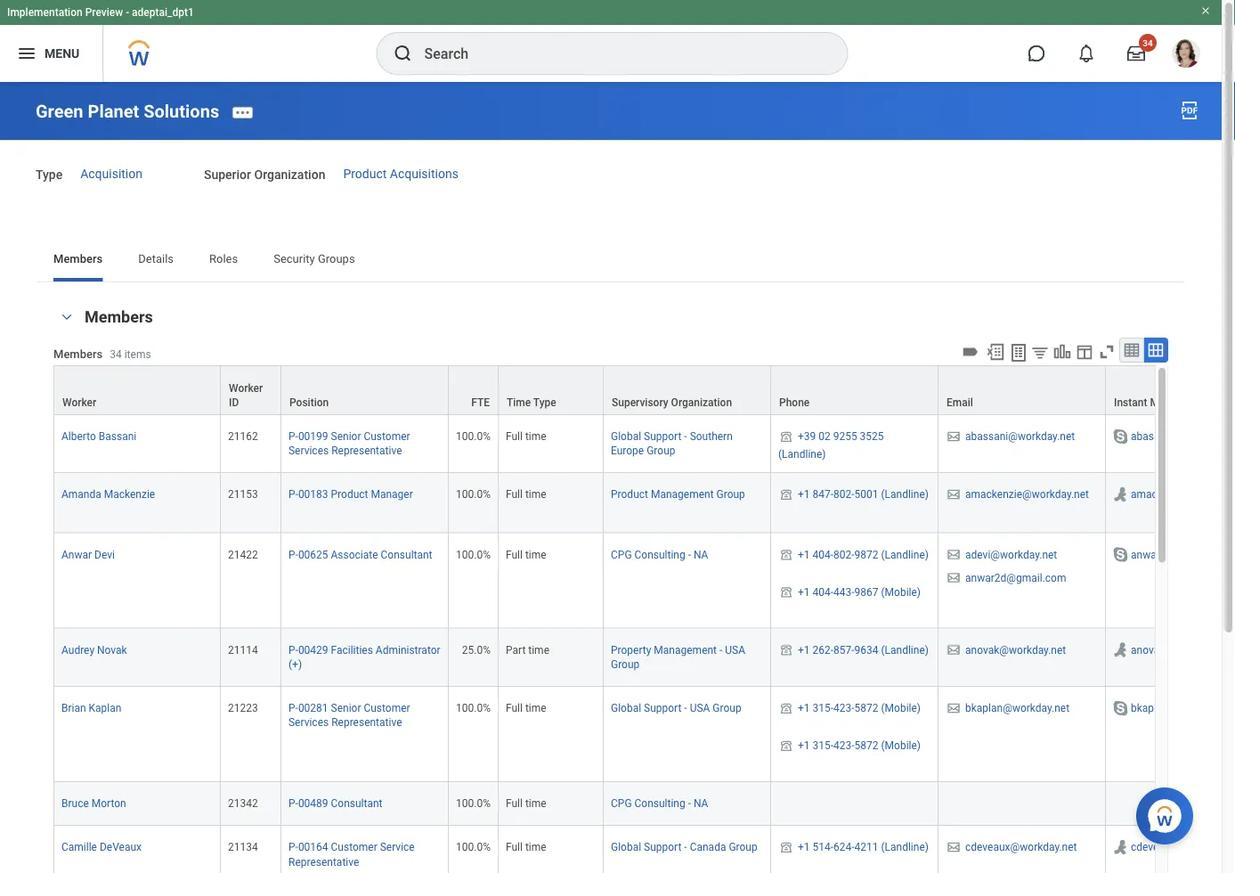 Task type: describe. For each thing, give the bounding box(es) containing it.
global support - canada group
[[611, 841, 758, 854]]

(landline) for +1 262-857-9634 (landline)
[[882, 644, 929, 656]]

p- for 00625
[[289, 548, 298, 561]]

customer for p-00199 senior customer services representative
[[364, 430, 410, 443]]

green planet solutions main content
[[0, 82, 1236, 873]]

- for p-00164 customer service representative
[[685, 841, 688, 854]]

row containing amanda mackenzie
[[53, 473, 1236, 533]]

full time for p-00489 consultant
[[506, 798, 547, 810]]

phone column header
[[772, 365, 939, 416]]

time for p-00429 facilities administrator (+)
[[529, 644, 550, 656]]

close environment banner image
[[1201, 5, 1212, 16]]

management for property
[[654, 644, 717, 656]]

p- for 00429
[[289, 644, 298, 656]]

global for global support - canada group
[[611, 841, 642, 854]]

support for usa
[[644, 702, 682, 714]]

worker id column header
[[221, 365, 282, 416]]

groups
[[318, 252, 355, 265]]

+1 for +1 404-443-9867 (mobile) link
[[798, 586, 810, 598]]

full for p-00281 senior customer services representative
[[506, 702, 523, 714]]

representative for 00199
[[332, 445, 402, 457]]

phone image for +1 847-802-5001 (landline)
[[779, 488, 795, 502]]

supervisory organization column header
[[604, 365, 772, 416]]

02
[[819, 430, 831, 443]]

expand/collapse chart image
[[1053, 342, 1073, 362]]

21162
[[228, 430, 258, 443]]

consulting for p-00489 consultant
[[635, 798, 686, 810]]

phone image for +1 404-802-9872 (landline)
[[779, 547, 795, 562]]

supervisory
[[612, 397, 669, 409]]

9255
[[834, 430, 858, 443]]

aim image for anovak
[[1112, 641, 1130, 659]]

row containing bruce morton
[[53, 782, 1236, 826]]

amackenzie
[[1132, 488, 1189, 501]]

worker for worker id
[[229, 382, 263, 395]]

global for global support - southern europe group
[[611, 430, 642, 443]]

full time element for p-00489 consultant
[[506, 794, 547, 810]]

404- for 802-
[[813, 548, 834, 561]]

bkaplan@workday.net
[[966, 702, 1070, 714]]

global support - southern europe group link
[[611, 427, 733, 457]]

443-
[[834, 586, 855, 598]]

position button
[[282, 366, 448, 414]]

262-
[[813, 644, 834, 656]]

mail image for bkaplan@workday.net
[[946, 701, 962, 715]]

na for p-00625 associate consultant
[[694, 548, 709, 561]]

table image
[[1124, 341, 1141, 359]]

(mobile) for (mobile)
[[882, 740, 921, 752]]

00164
[[298, 841, 328, 854]]

cdeveaux
[[1132, 841, 1177, 854]]

5001
[[855, 488, 879, 501]]

- for p-00281 senior customer services representative
[[685, 702, 688, 714]]

p- for 00281
[[289, 702, 298, 714]]

- for p-00429 facilities administrator (+)
[[720, 644, 723, 656]]

00281
[[298, 702, 328, 714]]

items selected list containing adevi@workday.net
[[946, 545, 1095, 589]]

p-00183 product manager link
[[289, 485, 413, 501]]

full time for p-00281 senior customer services representative
[[506, 702, 547, 714]]

9634
[[855, 644, 879, 656]]

2 vertical spatial members
[[53, 347, 103, 360]]

details
[[138, 252, 174, 265]]

34 inside button
[[1143, 37, 1154, 48]]

+1 404-802-9872 (landline) link
[[798, 545, 929, 561]]

phone
[[780, 397, 810, 409]]

00183
[[298, 488, 328, 501]]

instant messenger button
[[1107, 366, 1220, 414]]

full time element for p-00164 customer service representative
[[506, 838, 547, 854]]

canada
[[690, 841, 727, 854]]

part time element
[[506, 640, 550, 656]]

consultant inside "link"
[[331, 798, 383, 810]]

mail image for anwar2d@gmail.com
[[946, 571, 962, 585]]

position column header
[[282, 365, 449, 416]]

brian
[[61, 702, 86, 714]]

tag image
[[961, 342, 981, 362]]

product management group
[[611, 488, 746, 501]]

inbox large image
[[1128, 45, 1146, 62]]

abassani@workday.net link
[[966, 427, 1076, 443]]

2 full from the top
[[506, 488, 523, 501]]

1 vertical spatial members
[[85, 308, 153, 327]]

row containing brian kaplan
[[53, 687, 1236, 782]]

acquisition link
[[80, 166, 143, 181]]

anwar2d@gmail.com link
[[966, 568, 1067, 584]]

part
[[506, 644, 526, 656]]

menu banner
[[0, 0, 1222, 82]]

worker for worker
[[62, 397, 96, 409]]

5872 for first +1 315-423-5872 (mobile) link from the bottom
[[855, 740, 879, 752]]

fullscreen image
[[1098, 342, 1117, 362]]

mackenzie
[[104, 488, 155, 501]]

anwar devi
[[61, 548, 115, 561]]

group for global support - canada group
[[729, 841, 758, 854]]

notifications large image
[[1078, 45, 1096, 62]]

phone image for +1 514-624-4211 (landline)
[[779, 840, 795, 855]]

acquisitions
[[390, 166, 459, 181]]

search image
[[392, 43, 414, 64]]

alberto bassani
[[61, 430, 137, 443]]

cpg consulting - na link for p-00625 associate consultant
[[611, 545, 709, 561]]

manager
[[371, 488, 413, 501]]

2 +1 315-423-5872 (mobile) link from the top
[[798, 736, 921, 752]]

fte button
[[449, 366, 498, 414]]

+1 for '+1 847-802-5001 (landline)' link
[[798, 488, 810, 501]]

1 423- from the top
[[834, 702, 855, 714]]

amanda mackenzie
[[61, 488, 155, 501]]

property management - usa group
[[611, 644, 746, 671]]

time type button
[[499, 366, 603, 414]]

p- for 00199
[[289, 430, 298, 443]]

devi
[[94, 548, 115, 561]]

p-00199 senior customer services representative
[[289, 430, 410, 457]]

global for global support - usa group
[[611, 702, 642, 714]]

bruce morton
[[61, 798, 126, 810]]

cdeveaux@workday.net
[[966, 841, 1078, 854]]

usa for support
[[690, 702, 710, 714]]

representative inside p-00164 customer service representative
[[289, 856, 359, 868]]

- for p-00199 senior customer services representative
[[685, 430, 688, 443]]

2 (mobile) from the top
[[882, 702, 921, 714]]

full for p-00489 consultant
[[506, 798, 523, 810]]

bkaplan@workday.net link
[[966, 698, 1070, 714]]

brian kaplan
[[61, 702, 122, 714]]

+39 02 9255 3525 (landline)
[[779, 430, 884, 461]]

+1 404-802-9872 (landline)
[[798, 548, 929, 561]]

morton
[[92, 798, 126, 810]]

green planet solutions link
[[36, 101, 219, 122]]

members group
[[53, 306, 1236, 873]]

worker id
[[229, 382, 263, 409]]

product acquisitions link
[[343, 166, 459, 181]]

messenger
[[1151, 397, 1204, 409]]

abassani
[[1132, 430, 1175, 443]]

404- for 443-
[[813, 586, 834, 598]]

2 cell from the left
[[939, 782, 1107, 826]]

items
[[124, 348, 151, 360]]

2 315- from the top
[[813, 740, 834, 752]]

(landline) for +1 514-624-4211 (landline)
[[882, 841, 929, 854]]

100.0% for p-00625 associate consultant
[[456, 548, 491, 561]]

audrey
[[61, 644, 94, 656]]

novak
[[97, 644, 127, 656]]

abassani link
[[1132, 427, 1175, 443]]

audrey novak
[[61, 644, 127, 656]]

00489
[[298, 798, 328, 810]]

service
[[380, 841, 415, 854]]

100.0% for p-00489 consultant
[[456, 798, 491, 810]]

facilities
[[331, 644, 373, 656]]

anwar devi link
[[61, 545, 115, 561]]

514-
[[813, 841, 834, 854]]

menu
[[45, 46, 80, 61]]

implementation preview -   adeptai_dpt1
[[7, 6, 194, 19]]

802- for 404-
[[834, 548, 855, 561]]

global support - usa group link
[[611, 698, 742, 714]]

instant
[[1115, 397, 1148, 409]]

cpg consulting - na for p-00625 associate consultant
[[611, 548, 709, 561]]

audrey novak link
[[61, 640, 127, 656]]

product acquisitions
[[343, 166, 459, 181]]

0 vertical spatial consultant
[[381, 548, 433, 561]]

mail image for abassani@workday.net
[[946, 430, 962, 444]]

row containing camille deveaux
[[53, 826, 1236, 873]]

camille deveaux link
[[61, 838, 142, 854]]

group for property management - usa group
[[611, 658, 640, 671]]

100.0% for p-00164 customer service representative
[[456, 841, 491, 854]]

fte
[[472, 397, 490, 409]]

+1 262-857-9634 (landline)
[[798, 644, 929, 656]]

857-
[[834, 644, 855, 656]]

cpg for p-00489 consultant
[[611, 798, 632, 810]]

- inside 'menu' banner
[[126, 6, 129, 19]]

export to worksheets image
[[1009, 342, 1030, 364]]

time for p-00199 senior customer services representative
[[526, 430, 547, 443]]

full time for p-00199 senior customer services representative
[[506, 430, 547, 443]]

menu button
[[0, 25, 103, 82]]

management for product
[[651, 488, 714, 501]]

full time element for p-00281 senior customer services representative
[[506, 698, 547, 714]]

kaplan
[[89, 702, 122, 714]]



Task type: locate. For each thing, give the bounding box(es) containing it.
cell
[[772, 782, 939, 826], [939, 782, 1107, 826], [1107, 782, 1221, 826]]

6 row from the top
[[53, 687, 1236, 782]]

2 cpg consulting - na link from the top
[[611, 794, 709, 810]]

anwar
[[61, 548, 92, 561]]

p- for 00183
[[289, 488, 298, 501]]

representative down p-00429 facilities administrator (+)
[[332, 716, 402, 729]]

2 423- from the top
[[834, 740, 855, 752]]

3 p- from the top
[[289, 548, 298, 561]]

full time for p-00625 associate consultant
[[506, 548, 547, 561]]

p- inside p-00429 facilities administrator (+)
[[289, 644, 298, 656]]

5 full from the top
[[506, 798, 523, 810]]

0 vertical spatial representative
[[332, 445, 402, 457]]

p- right '21153'
[[289, 488, 298, 501]]

justify image
[[16, 43, 37, 64]]

cpg consulting - na link up 'global support - canada group' link
[[611, 794, 709, 810]]

full time element for p-00199 senior customer services representative
[[506, 427, 547, 443]]

3 full from the top
[[506, 548, 523, 561]]

part time
[[506, 644, 550, 656]]

34 left "profile logan mcneil" icon
[[1143, 37, 1154, 48]]

423-
[[834, 702, 855, 714], [834, 740, 855, 752]]

2 cpg from the top
[[611, 798, 632, 810]]

consultant
[[381, 548, 433, 561], [331, 798, 383, 810]]

0 vertical spatial +1 315-423-5872 (mobile) link
[[798, 698, 921, 714]]

2 802- from the top
[[834, 548, 855, 561]]

senior right '00199'
[[331, 430, 361, 443]]

3 100.0% from the top
[[456, 548, 491, 561]]

4 mail image from the top
[[946, 840, 962, 855]]

full
[[506, 430, 523, 443], [506, 488, 523, 501], [506, 548, 523, 561], [506, 702, 523, 714], [506, 798, 523, 810], [506, 841, 523, 854]]

usa
[[726, 644, 746, 656], [690, 702, 710, 714]]

1 horizontal spatial 34
[[1143, 37, 1154, 48]]

cpg for p-00625 associate consultant
[[611, 548, 632, 561]]

mail image left the amackenzie@workday.net
[[946, 488, 962, 502]]

row containing worker id
[[53, 365, 1236, 416]]

p- inside p-00489 consultant "link"
[[289, 798, 298, 810]]

- inside property management - usa group
[[720, 644, 723, 656]]

1 full time from the top
[[506, 430, 547, 443]]

0 horizontal spatial 34
[[110, 348, 122, 360]]

export to excel image
[[986, 342, 1006, 362]]

bruce
[[61, 798, 89, 810]]

support down supervisory organization
[[644, 430, 682, 443]]

p- for 00164
[[289, 841, 298, 854]]

consulting for p-00625 associate consultant
[[635, 548, 686, 561]]

tab list containing members
[[36, 239, 1187, 282]]

5 phone image from the top
[[779, 739, 795, 753]]

senior for 00281
[[331, 702, 361, 714]]

fte column header
[[449, 365, 499, 416]]

5 full time element from the top
[[506, 794, 547, 810]]

mail image left adevi@workday.net
[[946, 547, 962, 562]]

1 global from the top
[[611, 430, 642, 443]]

cell up +1 514-624-4211 (landline) link at the right bottom
[[772, 782, 939, 826]]

6 +1 from the top
[[798, 740, 810, 752]]

usa inside property management - usa group
[[726, 644, 746, 656]]

p- inside p-00183 product manager link
[[289, 488, 298, 501]]

- inside global support - southern europe group
[[685, 430, 688, 443]]

3 row from the top
[[53, 473, 1236, 533]]

associate
[[331, 548, 378, 561]]

1 vertical spatial 802-
[[834, 548, 855, 561]]

items selected list for anwar2d
[[779, 545, 931, 617]]

7 row from the top
[[53, 782, 1236, 826]]

1 vertical spatial +1 315-423-5872 (mobile)
[[798, 740, 921, 752]]

2 skype image from the top
[[1112, 546, 1130, 563]]

0 vertical spatial skype image
[[1112, 428, 1130, 446]]

3 global from the top
[[611, 841, 642, 854]]

time
[[507, 397, 531, 409]]

0 vertical spatial (mobile)
[[882, 586, 921, 598]]

p- inside p-00199 senior customer services representative
[[289, 430, 298, 443]]

1 (mobile) from the top
[[882, 586, 921, 598]]

group right canada
[[729, 841, 758, 854]]

full for p-00164 customer service representative
[[506, 841, 523, 854]]

profile logan mcneil image
[[1173, 39, 1201, 71]]

members down chevron down icon
[[53, 347, 103, 360]]

email column header
[[939, 365, 1107, 416]]

0 vertical spatial services
[[289, 445, 329, 457]]

product right 00183
[[331, 488, 368, 501]]

time for p-00625 associate consultant
[[526, 548, 547, 561]]

preview
[[85, 6, 123, 19]]

customer right 00164
[[331, 841, 378, 854]]

4 phone image from the top
[[779, 643, 795, 657]]

1 vertical spatial type
[[534, 397, 557, 409]]

p- down 00489
[[289, 841, 298, 854]]

cdeveaux@workday.net link
[[966, 838, 1078, 854]]

acquisition
[[80, 166, 143, 181]]

skype image
[[1112, 428, 1130, 446], [1112, 546, 1130, 563]]

5 full time from the top
[[506, 798, 547, 810]]

(mobile) inside +1 404-443-9867 (mobile) link
[[882, 586, 921, 598]]

representative for 00281
[[332, 716, 402, 729]]

1 cpg from the top
[[611, 548, 632, 561]]

21153
[[228, 488, 258, 501]]

(landline) right 4211
[[882, 841, 929, 854]]

senior right 00281
[[331, 702, 361, 714]]

2 mail image from the top
[[946, 547, 962, 562]]

1 vertical spatial cpg
[[611, 798, 632, 810]]

aim image for cdeveaux
[[1112, 839, 1130, 856]]

5872
[[855, 702, 879, 714], [855, 740, 879, 752]]

0 vertical spatial 315-
[[813, 702, 834, 714]]

- right preview
[[126, 6, 129, 19]]

camille deveaux
[[61, 841, 142, 854]]

row
[[53, 365, 1236, 416], [53, 415, 1236, 473], [53, 473, 1236, 533], [53, 533, 1236, 629], [53, 629, 1236, 687], [53, 687, 1236, 782], [53, 782, 1236, 826], [53, 826, 1236, 873]]

2 vertical spatial mail image
[[946, 701, 962, 715]]

worker inside 'popup button'
[[62, 397, 96, 409]]

support left canada
[[644, 841, 682, 854]]

customer inside p-00199 senior customer services representative
[[364, 430, 410, 443]]

mail image
[[946, 488, 962, 502], [946, 547, 962, 562], [946, 701, 962, 715]]

1 vertical spatial 5872
[[855, 740, 879, 752]]

0 vertical spatial phone image
[[779, 585, 795, 599]]

aim image
[[1112, 486, 1130, 504]]

34 left items
[[110, 348, 122, 360]]

group inside global support - southern europe group
[[647, 445, 676, 457]]

representative inside p-00281 senior customer services representative
[[332, 716, 402, 729]]

group for global support - usa group
[[713, 702, 742, 714]]

members up chevron down icon
[[53, 252, 103, 265]]

21134
[[228, 841, 258, 854]]

row containing anwar devi
[[53, 533, 1236, 629]]

management right property
[[654, 644, 717, 656]]

0 vertical spatial management
[[651, 488, 714, 501]]

(landline) right '9872'
[[882, 548, 929, 561]]

1 cpg consulting - na from the top
[[611, 548, 709, 561]]

time
[[526, 430, 547, 443], [526, 488, 547, 501], [526, 548, 547, 561], [529, 644, 550, 656], [526, 702, 547, 714], [526, 798, 547, 810], [526, 841, 547, 854]]

global up europe
[[611, 430, 642, 443]]

administrator
[[376, 644, 441, 656]]

2 vertical spatial representative
[[289, 856, 359, 868]]

instant messenger
[[1115, 397, 1204, 409]]

anovak@workday.net
[[966, 644, 1067, 656]]

2 +1 from the top
[[798, 548, 810, 561]]

100.0% for p-00199 senior customer services representative
[[456, 430, 491, 443]]

1 vertical spatial cpg consulting - na
[[611, 798, 709, 810]]

cpg consulting - na up 'global support - canada group' link
[[611, 798, 709, 810]]

chevron down image
[[56, 311, 78, 323]]

p-00281 senior customer services representative link
[[289, 698, 410, 729]]

services down '00199'
[[289, 445, 329, 457]]

mail image left bkaplan@workday.net
[[946, 701, 962, 715]]

full for p-00625 associate consultant
[[506, 548, 523, 561]]

1 cell from the left
[[772, 782, 939, 826]]

customer inside p-00281 senior customer services representative
[[364, 702, 410, 714]]

type inside popup button
[[534, 397, 557, 409]]

00199
[[298, 430, 328, 443]]

consultant right 00489
[[331, 798, 383, 810]]

skype image for abassani
[[1112, 428, 1130, 446]]

0 vertical spatial worker
[[229, 382, 263, 395]]

5 100.0% from the top
[[456, 798, 491, 810]]

1 support from the top
[[644, 430, 682, 443]]

0 vertical spatial 802-
[[834, 488, 855, 501]]

+1 for +1 404-802-9872 (landline) link
[[798, 548, 810, 561]]

p- right 21422
[[289, 548, 298, 561]]

product left acquisitions on the top
[[343, 166, 387, 181]]

group right europe
[[647, 445, 676, 457]]

2 vertical spatial (mobile)
[[882, 740, 921, 752]]

0 vertical spatial mail image
[[946, 488, 962, 502]]

7 +1 from the top
[[798, 841, 810, 854]]

1 skype image from the top
[[1112, 428, 1130, 446]]

2 full time element from the top
[[506, 485, 547, 501]]

1 p- from the top
[[289, 430, 298, 443]]

Search Workday  search field
[[425, 34, 811, 73]]

0 vertical spatial consulting
[[635, 548, 686, 561]]

services inside p-00281 senior customer services representative
[[289, 716, 329, 729]]

(landline) down +39
[[779, 448, 826, 461]]

management inside property management - usa group
[[654, 644, 717, 656]]

+1 847-802-5001 (landline) link
[[798, 485, 929, 501]]

25.0%
[[462, 644, 491, 656]]

1 vertical spatial cpg consulting - na link
[[611, 794, 709, 810]]

p- up (+)
[[289, 644, 298, 656]]

404-
[[813, 548, 834, 561], [813, 586, 834, 598]]

100.0% for p-00281 senior customer services representative
[[456, 702, 491, 714]]

1 vertical spatial 315-
[[813, 740, 834, 752]]

(landline)
[[779, 448, 826, 461], [882, 488, 929, 501], [882, 548, 929, 561], [882, 644, 929, 656], [882, 841, 929, 854]]

- down product management group
[[688, 548, 691, 561]]

view printable version (pdf) image
[[1180, 100, 1201, 121]]

1 horizontal spatial usa
[[726, 644, 746, 656]]

planet
[[88, 101, 139, 122]]

(landline) right 5001 at the bottom of the page
[[882, 488, 929, 501]]

4 100.0% from the top
[[456, 702, 491, 714]]

1 vertical spatial consultant
[[331, 798, 383, 810]]

phone image for +1 262-857-9634 (landline)
[[779, 643, 795, 657]]

9867
[[855, 586, 879, 598]]

1 mail image from the top
[[946, 430, 962, 444]]

1 5872 from the top
[[855, 702, 879, 714]]

1 802- from the top
[[834, 488, 855, 501]]

abassani@workday.net
[[966, 430, 1076, 443]]

+1 404-443-9867 (mobile)
[[798, 586, 921, 598]]

4 full time element from the top
[[506, 698, 547, 714]]

2 vertical spatial support
[[644, 841, 682, 854]]

senior inside p-00281 senior customer services representative
[[331, 702, 361, 714]]

1 cpg consulting - na link from the top
[[611, 545, 709, 561]]

34 inside members 34 items
[[110, 348, 122, 360]]

senior for 00199
[[331, 430, 361, 443]]

1 vertical spatial 34
[[110, 348, 122, 360]]

6 full time element from the top
[[506, 838, 547, 854]]

consultant right associate
[[381, 548, 433, 561]]

0 horizontal spatial usa
[[690, 702, 710, 714]]

1 row from the top
[[53, 365, 1236, 416]]

services down 00281
[[289, 716, 329, 729]]

1 horizontal spatial organization
[[671, 397, 733, 409]]

toolbar inside members group
[[959, 338, 1169, 365]]

1 full from the top
[[506, 430, 523, 443]]

id
[[229, 397, 239, 409]]

customer for p-00281 senior customer services representative
[[364, 702, 410, 714]]

green
[[36, 101, 83, 122]]

1 315- from the top
[[813, 702, 834, 714]]

2 vertical spatial global
[[611, 841, 642, 854]]

anwar2d
[[1132, 548, 1173, 561]]

+1 for second +1 315-423-5872 (mobile) link from the bottom of the "row" containing brian kaplan
[[798, 702, 810, 714]]

404- inside +1 404-443-9867 (mobile) link
[[813, 586, 834, 598]]

p- down position
[[289, 430, 298, 443]]

1 100.0% from the top
[[456, 430, 491, 443]]

group down property management - usa group
[[713, 702, 742, 714]]

0 vertical spatial na
[[694, 548, 709, 561]]

+39
[[798, 430, 816, 443]]

europe
[[611, 445, 644, 457]]

2 row from the top
[[53, 415, 1236, 473]]

1 vertical spatial mail image
[[946, 547, 962, 562]]

+1 for first +1 315-423-5872 (mobile) link from the bottom
[[798, 740, 810, 752]]

+1 404-443-9867 (mobile) link
[[798, 582, 921, 598]]

customer inside p-00164 customer service representative
[[331, 841, 378, 854]]

type left acquisition link
[[36, 168, 63, 182]]

cpg consulting - na for p-00489 consultant
[[611, 798, 709, 810]]

product down europe
[[611, 488, 649, 501]]

1 +1 315-423-5872 (mobile) from the top
[[798, 702, 921, 714]]

cell up cdeveaux@workday.net link
[[939, 782, 1107, 826]]

time type column header
[[499, 365, 604, 416]]

p-00429 facilities administrator (+)
[[289, 644, 441, 671]]

1 vertical spatial management
[[654, 644, 717, 656]]

1 aim image from the top
[[1112, 641, 1130, 659]]

supervisory organization button
[[604, 366, 771, 414]]

1 vertical spatial services
[[289, 716, 329, 729]]

select to filter grid data image
[[1031, 343, 1050, 362]]

management down global support - southern europe group
[[651, 488, 714, 501]]

4 p- from the top
[[289, 644, 298, 656]]

(landline) for +1 404-802-9872 (landline)
[[882, 548, 929, 561]]

2 na from the top
[[694, 798, 709, 810]]

0 vertical spatial 5872
[[855, 702, 879, 714]]

802-
[[834, 488, 855, 501], [834, 548, 855, 561]]

21422
[[228, 548, 258, 561]]

0 vertical spatial global
[[611, 430, 642, 443]]

implementation
[[7, 6, 83, 19]]

property management - usa group link
[[611, 640, 746, 671]]

802- down +39 02 9255 3525 (landline)
[[834, 488, 855, 501]]

1 mail image from the top
[[946, 488, 962, 502]]

3 phone image from the top
[[779, 840, 795, 855]]

6 p- from the top
[[289, 798, 298, 810]]

+1 514-624-4211 (landline) link
[[798, 838, 929, 854]]

na for p-00489 consultant
[[694, 798, 709, 810]]

1 consulting from the top
[[635, 548, 686, 561]]

items selected list containing +1 315-423-5872 (mobile)
[[779, 698, 931, 771]]

2 vertical spatial phone image
[[779, 840, 795, 855]]

1 vertical spatial global
[[611, 702, 642, 714]]

4 +1 from the top
[[798, 644, 810, 656]]

1 vertical spatial representative
[[332, 716, 402, 729]]

group inside property management - usa group
[[611, 658, 640, 671]]

1 vertical spatial worker
[[62, 397, 96, 409]]

3 cell from the left
[[1107, 782, 1221, 826]]

group down southern
[[717, 488, 746, 501]]

members up members 34 items
[[85, 308, 153, 327]]

support inside global support - southern europe group
[[644, 430, 682, 443]]

4 full time from the top
[[506, 702, 547, 714]]

0 vertical spatial 34
[[1143, 37, 1154, 48]]

worker column header
[[53, 365, 221, 416]]

0 vertical spatial customer
[[364, 430, 410, 443]]

2 cpg consulting - na from the top
[[611, 798, 709, 810]]

group
[[647, 445, 676, 457], [717, 488, 746, 501], [611, 658, 640, 671], [713, 702, 742, 714], [729, 841, 758, 854]]

0 vertical spatial cpg
[[611, 548, 632, 561]]

3 (mobile) from the top
[[882, 740, 921, 752]]

support for southern
[[644, 430, 682, 443]]

+1
[[798, 488, 810, 501], [798, 548, 810, 561], [798, 586, 810, 598], [798, 644, 810, 656], [798, 702, 810, 714], [798, 740, 810, 752], [798, 841, 810, 854]]

2 100.0% from the top
[[456, 488, 491, 501]]

- for p-00489 consultant
[[688, 798, 691, 810]]

camille
[[61, 841, 97, 854]]

+1 315-423-5872 (mobile) link
[[798, 698, 921, 714], [798, 736, 921, 752]]

items selected list containing +1 404-802-9872 (landline)
[[779, 545, 931, 617]]

aim image left cdeveaux in the bottom of the page
[[1112, 839, 1130, 856]]

6 full from the top
[[506, 841, 523, 854]]

1 vertical spatial 423-
[[834, 740, 855, 752]]

cpg consulting - na link down product management group
[[611, 545, 709, 561]]

2 global from the top
[[611, 702, 642, 714]]

1 vertical spatial aim image
[[1112, 839, 1130, 856]]

mail image for cdeveaux@workday.net
[[946, 840, 962, 855]]

product for product acquisitions
[[343, 166, 387, 181]]

+1 for +1 514-624-4211 (landline) link at the right bottom
[[798, 841, 810, 854]]

2 5872 from the top
[[855, 740, 879, 752]]

usa up the 'global support - usa group' link
[[726, 644, 746, 656]]

p- inside p-00281 senior customer services representative
[[289, 702, 298, 714]]

404- inside +1 404-802-9872 (landline) link
[[813, 548, 834, 561]]

802- up 443-
[[834, 548, 855, 561]]

customer down position column header
[[364, 430, 410, 443]]

0 vertical spatial 423-
[[834, 702, 855, 714]]

0 horizontal spatial worker
[[62, 397, 96, 409]]

2 mail image from the top
[[946, 571, 962, 585]]

0 vertical spatial cpg consulting - na link
[[611, 545, 709, 561]]

21114
[[228, 644, 258, 656]]

1 horizontal spatial worker
[[229, 382, 263, 395]]

7 p- from the top
[[289, 841, 298, 854]]

+1 315-423-5872 (mobile)
[[798, 702, 921, 714], [798, 740, 921, 752]]

usa for management
[[726, 644, 746, 656]]

mail image for adevi@workday.net
[[946, 547, 962, 562]]

phone image for +1 404-443-9867 (mobile)
[[779, 585, 795, 599]]

expand table image
[[1148, 341, 1165, 359]]

2 404- from the top
[[813, 586, 834, 598]]

global left canada
[[611, 841, 642, 854]]

1 vertical spatial senior
[[331, 702, 361, 714]]

group down property
[[611, 658, 640, 671]]

phone image
[[779, 430, 795, 444], [779, 488, 795, 502], [779, 547, 795, 562], [779, 643, 795, 657], [779, 739, 795, 753]]

- up 'global support - canada group' link
[[688, 798, 691, 810]]

21342
[[228, 798, 258, 810]]

mail image left cdeveaux@workday.net
[[946, 840, 962, 855]]

type right time
[[534, 397, 557, 409]]

mail image down the email
[[946, 430, 962, 444]]

0 vertical spatial cpg consulting - na
[[611, 548, 709, 561]]

(mobile) for (landline)
[[882, 586, 921, 598]]

phone image
[[779, 585, 795, 599], [779, 701, 795, 715], [779, 840, 795, 855]]

organization inside popup button
[[671, 397, 733, 409]]

9872
[[855, 548, 879, 561]]

full time for p-00164 customer service representative
[[506, 841, 547, 854]]

worker up 'alberto'
[[62, 397, 96, 409]]

mail image for anovak@workday.net
[[946, 643, 962, 657]]

mail image left the anwar2d@gmail.com
[[946, 571, 962, 585]]

1 vertical spatial phone image
[[779, 701, 795, 715]]

p- down (+)
[[289, 702, 298, 714]]

1 vertical spatial (mobile)
[[882, 702, 921, 714]]

(landline) for +39 02 9255 3525 (landline)
[[779, 448, 826, 461]]

404- up 443-
[[813, 548, 834, 561]]

0 vertical spatial +1 315-423-5872 (mobile)
[[798, 702, 921, 714]]

5 p- from the top
[[289, 702, 298, 714]]

0 vertical spatial type
[[36, 168, 63, 182]]

2 phone image from the top
[[779, 701, 795, 715]]

adevi@workday.net
[[966, 548, 1058, 561]]

6 full time from the top
[[506, 841, 547, 854]]

alberto
[[61, 430, 96, 443]]

5872 for second +1 315-423-5872 (mobile) link from the bottom of the "row" containing brian kaplan
[[855, 702, 879, 714]]

cpg consulting - na down product management group
[[611, 548, 709, 561]]

p- up 00164
[[289, 798, 298, 810]]

click to view/edit grid preferences image
[[1075, 342, 1095, 362]]

0 vertical spatial senior
[[331, 430, 361, 443]]

bkaplan link
[[1132, 698, 1169, 714]]

cell up cdeveaux link
[[1107, 782, 1221, 826]]

position
[[290, 397, 329, 409]]

full time element
[[506, 427, 547, 443], [506, 485, 547, 501], [506, 545, 547, 561], [506, 698, 547, 714], [506, 794, 547, 810], [506, 838, 547, 854]]

(landline) right 9634
[[882, 644, 929, 656]]

1 vertical spatial skype image
[[1112, 546, 1130, 563]]

amanda mackenzie link
[[61, 485, 155, 501]]

+1 for +1 262-857-9634 (landline) link
[[798, 644, 810, 656]]

security
[[274, 252, 315, 265]]

aim image left anovak
[[1112, 641, 1130, 659]]

8 row from the top
[[53, 826, 1236, 873]]

solutions
[[144, 101, 219, 122]]

consulting down product management group
[[635, 548, 686, 561]]

skype image
[[1112, 699, 1130, 717]]

senior inside p-00199 senior customer services representative
[[331, 430, 361, 443]]

5 row from the top
[[53, 629, 1236, 687]]

1 vertical spatial na
[[694, 798, 709, 810]]

6 100.0% from the top
[[456, 841, 491, 854]]

2 aim image from the top
[[1112, 839, 1130, 856]]

representative inside p-00199 senior customer services representative
[[332, 445, 402, 457]]

green planet solutions
[[36, 101, 219, 122]]

4 row from the top
[[53, 533, 1236, 629]]

2 services from the top
[[289, 716, 329, 729]]

na up canada
[[694, 798, 709, 810]]

row containing audrey novak
[[53, 629, 1236, 687]]

1 services from the top
[[289, 445, 329, 457]]

5 +1 from the top
[[798, 702, 810, 714]]

full for p-00199 senior customer services representative
[[506, 430, 523, 443]]

phone button
[[772, 366, 938, 414]]

p- inside p-00625 associate consultant link
[[289, 548, 298, 561]]

global support - canada group link
[[611, 838, 758, 854]]

3 mail image from the top
[[946, 643, 962, 657]]

cdeveaux link
[[1132, 838, 1177, 854]]

1 vertical spatial +1 315-423-5872 (mobile) link
[[798, 736, 921, 752]]

phone image for +1 315-423-5872 (mobile)
[[779, 701, 795, 715]]

34 button
[[1117, 34, 1157, 73]]

time for p-00164 customer service representative
[[526, 841, 547, 854]]

1 vertical spatial customer
[[364, 702, 410, 714]]

(landline) inside +39 02 9255 3525 (landline)
[[779, 448, 826, 461]]

skype image left the anwar2d
[[1112, 546, 1130, 563]]

skype image for anwar2d
[[1112, 546, 1130, 563]]

1 vertical spatial consulting
[[635, 798, 686, 810]]

members 34 items
[[53, 347, 151, 360]]

amanda
[[61, 488, 101, 501]]

worker button
[[54, 366, 220, 414]]

global inside global support - southern europe group
[[611, 430, 642, 443]]

1 vertical spatial organization
[[671, 397, 733, 409]]

1 vertical spatial usa
[[690, 702, 710, 714]]

mail image
[[946, 430, 962, 444], [946, 571, 962, 585], [946, 643, 962, 657], [946, 840, 962, 855]]

0 horizontal spatial organization
[[254, 168, 326, 182]]

usa down property management - usa group
[[690, 702, 710, 714]]

full time element for p-00625 associate consultant
[[506, 545, 547, 561]]

0 vertical spatial aim image
[[1112, 641, 1130, 659]]

1 senior from the top
[[331, 430, 361, 443]]

property
[[611, 644, 652, 656]]

0 vertical spatial 404-
[[813, 548, 834, 561]]

2 support from the top
[[644, 702, 682, 714]]

organization up southern
[[671, 397, 733, 409]]

1 phone image from the top
[[779, 585, 795, 599]]

4211
[[855, 841, 879, 854]]

phone image for +1 315-423-5872 (mobile)
[[779, 739, 795, 753]]

items selected list
[[779, 545, 931, 617], [946, 545, 1095, 589], [779, 698, 931, 771]]

representative down 00164
[[289, 856, 359, 868]]

consulting up 'global support - canada group' link
[[635, 798, 686, 810]]

1 horizontal spatial type
[[534, 397, 557, 409]]

toolbar
[[959, 338, 1169, 365]]

1 404- from the top
[[813, 548, 834, 561]]

2 phone image from the top
[[779, 488, 795, 502]]

404- left 9867 at the right
[[813, 586, 834, 598]]

- left canada
[[685, 841, 688, 854]]

802- inside +1 404-802-9872 (landline) link
[[834, 548, 855, 561]]

cpg down product management group
[[611, 548, 632, 561]]

services
[[289, 445, 329, 457], [289, 716, 329, 729]]

phone image for +39 02 9255 3525 (landline)
[[779, 430, 795, 444]]

- down property management - usa group
[[685, 702, 688, 714]]

- for p-00625 associate consultant
[[688, 548, 691, 561]]

(landline) for +1 847-802-5001 (landline)
[[882, 488, 929, 501]]

customer down p-00429 facilities administrator (+)
[[364, 702, 410, 714]]

1 +1 315-423-5872 (mobile) link from the top
[[798, 698, 921, 714]]

p- for 00489
[[289, 798, 298, 810]]

2 consulting from the top
[[635, 798, 686, 810]]

row containing alberto bassani
[[53, 415, 1236, 473]]

product for product management group
[[611, 488, 649, 501]]

global down property
[[611, 702, 642, 714]]

p- inside p-00164 customer service representative
[[289, 841, 298, 854]]

2 vertical spatial customer
[[331, 841, 378, 854]]

0 vertical spatial members
[[53, 252, 103, 265]]

mail image left anovak@workday.net
[[946, 643, 962, 657]]

1 vertical spatial 404-
[[813, 586, 834, 598]]

p-
[[289, 430, 298, 443], [289, 488, 298, 501], [289, 548, 298, 561], [289, 644, 298, 656], [289, 702, 298, 714], [289, 798, 298, 810], [289, 841, 298, 854]]

2 p- from the top
[[289, 488, 298, 501]]

skype image left 'abassani'
[[1112, 428, 1130, 446]]

worker up id
[[229, 382, 263, 395]]

time for p-00489 consultant
[[526, 798, 547, 810]]

services for 00199
[[289, 445, 329, 457]]

1 +1 from the top
[[798, 488, 810, 501]]

p-00625 associate consultant link
[[289, 545, 433, 561]]

802- for 847-
[[834, 488, 855, 501]]

- left southern
[[685, 430, 688, 443]]

organization for supervisory organization
[[671, 397, 733, 409]]

worker id button
[[221, 366, 281, 414]]

1 full time element from the top
[[506, 427, 547, 443]]

802- inside '+1 847-802-5001 (landline)' link
[[834, 488, 855, 501]]

1 na from the top
[[694, 548, 709, 561]]

items selected list for bkaplan
[[779, 698, 931, 771]]

3 phone image from the top
[[779, 547, 795, 562]]

- up the 'global support - usa group' link
[[720, 644, 723, 656]]

na down product management group
[[694, 548, 709, 561]]

0 vertical spatial organization
[[254, 168, 326, 182]]

amackenzie@workday.net
[[966, 488, 1090, 501]]

1 phone image from the top
[[779, 430, 795, 444]]

support down property management - usa group
[[644, 702, 682, 714]]

2 senior from the top
[[331, 702, 361, 714]]

services inside p-00199 senior customer services representative
[[289, 445, 329, 457]]

0 vertical spatial support
[[644, 430, 682, 443]]

3 full time from the top
[[506, 548, 547, 561]]

worker inside popup button
[[229, 382, 263, 395]]

aim image
[[1112, 641, 1130, 659], [1112, 839, 1130, 856]]

tab list inside "green planet solutions" main content
[[36, 239, 1187, 282]]

2 full time from the top
[[506, 488, 547, 501]]

services for 00281
[[289, 716, 329, 729]]

cpg up 'global support - canada group' link
[[611, 798, 632, 810]]

organization right superior
[[254, 168, 326, 182]]

representative up p-00183 product manager link
[[332, 445, 402, 457]]

0 vertical spatial usa
[[726, 644, 746, 656]]

3 mail image from the top
[[946, 701, 962, 715]]

southern
[[690, 430, 733, 443]]

p-00489 consultant link
[[289, 794, 383, 810]]

1 vertical spatial support
[[644, 702, 682, 714]]

support for canada
[[644, 841, 682, 854]]

tab list
[[36, 239, 1187, 282]]

0 horizontal spatial type
[[36, 168, 63, 182]]

2 +1 315-423-5872 (mobile) from the top
[[798, 740, 921, 752]]



Task type: vqa. For each thing, say whether or not it's contained in the screenshot.
'Profile Logan Mcneil' element
no



